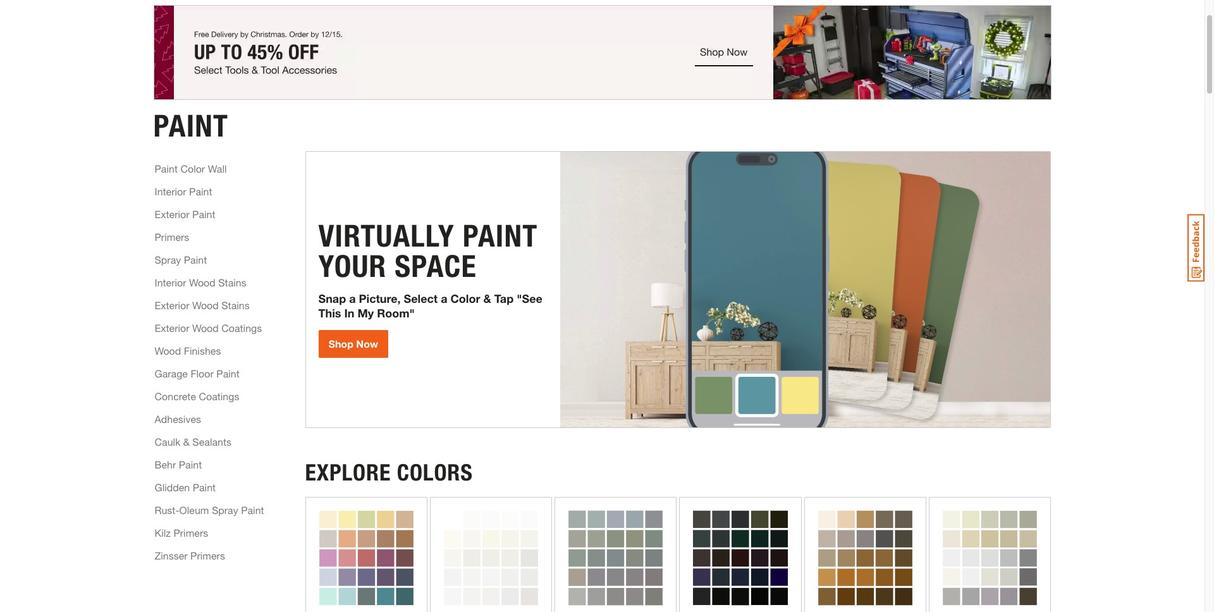 Task type: describe. For each thing, give the bounding box(es) containing it.
coatings inside concrete coatings link
[[199, 390, 239, 402]]

2 a from the left
[[441, 292, 447, 305]]

garage floor paint
[[155, 367, 239, 379]]

concrete coatings link
[[155, 389, 239, 404]]

paint
[[463, 218, 538, 254]]

paint inside paint color wall link
[[155, 162, 178, 174]]

behr paint
[[155, 458, 202, 470]]

exterior wood stains
[[155, 299, 250, 311]]

picture,
[[359, 292, 401, 305]]

paint color wall link
[[155, 161, 227, 176]]

image for whites image
[[441, 507, 541, 608]]

caulk & sealants link
[[155, 434, 231, 449]]

concrete coatings
[[155, 390, 239, 402]]

this
[[318, 306, 341, 320]]

exterior paint
[[155, 208, 215, 220]]

floor
[[191, 367, 214, 379]]

virtually paint your space
[[318, 218, 538, 285]]

exterior wood coatings
[[155, 322, 262, 334]]

snap a picture, select a color & tap "see this in my room"
[[318, 292, 542, 320]]

wall
[[208, 162, 227, 174]]

kilz primers
[[155, 526, 208, 538]]

exterior paint link
[[155, 206, 215, 222]]

interior wood stains
[[155, 276, 246, 288]]

"see
[[517, 292, 542, 305]]

rust-
[[155, 504, 179, 516]]

paint inside 'glidden paint' link
[[193, 481, 216, 493]]

interior paint
[[155, 185, 212, 197]]

rust-oleum spray paint
[[155, 504, 264, 516]]

spray paint
[[155, 253, 207, 265]]

wood finishes link
[[155, 343, 221, 358]]

in
[[344, 306, 354, 320]]

primers for kilz
[[173, 526, 208, 538]]

explore colors
[[305, 459, 473, 486]]

wood for interior wood stains
[[189, 276, 215, 288]]

paint inside 'exterior paint' link
[[192, 208, 215, 220]]

& inside the caulk & sealants link
[[183, 435, 190, 447]]

shop now
[[328, 338, 378, 350]]

interior for interior wood stains
[[155, 276, 186, 288]]

image for blacks image
[[690, 507, 791, 608]]

image for neutrals image
[[940, 507, 1040, 608]]

finishes
[[184, 344, 221, 356]]

wood for exterior wood stains
[[192, 299, 219, 311]]

feedback link image
[[1187, 214, 1205, 282]]

garage floor paint link
[[155, 366, 239, 381]]

glidden
[[155, 481, 190, 493]]

1 a from the left
[[349, 292, 356, 305]]

wood for exterior wood coatings
[[192, 322, 219, 334]]

your
[[318, 248, 387, 285]]

wood inside wood finishes link
[[155, 344, 181, 356]]

oleum
[[179, 504, 209, 516]]

& inside snap a picture, select a color & tap "see this in my room"
[[483, 292, 491, 305]]

now
[[356, 338, 378, 350]]



Task type: locate. For each thing, give the bounding box(es) containing it.
interior for interior paint
[[155, 185, 186, 197]]

space
[[395, 248, 477, 285]]

1 horizontal spatial spray
[[212, 504, 238, 516]]

0 vertical spatial &
[[483, 292, 491, 305]]

exterior wood stains link
[[155, 298, 250, 313]]

0 vertical spatial coatings
[[221, 322, 262, 334]]

paint inside garage floor paint link
[[216, 367, 239, 379]]

spray
[[155, 253, 181, 265], [212, 504, 238, 516]]

coatings down floor
[[199, 390, 239, 402]]

wood up garage
[[155, 344, 181, 356]]

interior wood stains link
[[155, 275, 246, 290]]

paint up interior paint
[[155, 162, 178, 174]]

paint up 'interior wood stains'
[[184, 253, 207, 265]]

2 exterior from the top
[[155, 299, 189, 311]]

1 exterior from the top
[[155, 208, 189, 220]]

shop
[[328, 338, 353, 350]]

wood up exterior wood coatings
[[192, 299, 219, 311]]

1 horizontal spatial &
[[483, 292, 491, 305]]

rust-oleum spray paint link
[[155, 502, 264, 518]]

paint right oleum
[[241, 504, 264, 516]]

0 vertical spatial exterior
[[155, 208, 189, 220]]

snap
[[318, 292, 346, 305]]

1 vertical spatial spray
[[212, 504, 238, 516]]

spray right oleum
[[212, 504, 238, 516]]

stains up exterior wood coatings
[[221, 299, 250, 311]]

stains
[[218, 276, 246, 288], [221, 299, 250, 311]]

paint up the "paint color wall"
[[153, 107, 228, 144]]

3 exterior from the top
[[155, 322, 189, 334]]

tap
[[494, 292, 514, 305]]

2 vertical spatial primers
[[190, 549, 225, 561]]

color
[[180, 162, 205, 174], [451, 292, 480, 305]]

2 vertical spatial exterior
[[155, 322, 189, 334]]

1 vertical spatial primers
[[173, 526, 208, 538]]

1 horizontal spatial color
[[451, 292, 480, 305]]

glidden paint link
[[155, 480, 216, 495]]

wood up exterior wood stains on the left of the page
[[189, 276, 215, 288]]

1 interior from the top
[[155, 185, 186, 197]]

0 vertical spatial stains
[[218, 276, 246, 288]]

primers up spray paint at the left top of page
[[155, 230, 189, 242]]

0 vertical spatial spray
[[155, 253, 181, 265]]

interior up exterior paint
[[155, 185, 186, 197]]

paint color wall
[[155, 162, 227, 174]]

room"
[[377, 306, 415, 320]]

& right "caulk"
[[183, 435, 190, 447]]

spray inside spray paint link
[[155, 253, 181, 265]]

kilz
[[155, 526, 171, 538]]

caulk
[[155, 435, 180, 447]]

1 vertical spatial exterior
[[155, 299, 189, 311]]

coatings down exterior wood stains 'link'
[[221, 322, 262, 334]]

wood
[[189, 276, 215, 288], [192, 299, 219, 311], [192, 322, 219, 334], [155, 344, 181, 356]]

color left tap
[[451, 292, 480, 305]]

& left tap
[[483, 292, 491, 305]]

behr
[[155, 458, 176, 470]]

primers up zinsser primers
[[173, 526, 208, 538]]

colors
[[397, 459, 473, 486]]

interior paint link
[[155, 184, 212, 199]]

image for grays image
[[565, 507, 666, 608]]

2 interior from the top
[[155, 276, 186, 288]]

coatings
[[221, 322, 262, 334], [199, 390, 239, 402]]

paint inside 'behr paint' "link"
[[179, 458, 202, 470]]

sponsored banner image
[[153, 5, 1051, 100]]

0 vertical spatial interior
[[155, 185, 186, 197]]

exterior up wood finishes
[[155, 322, 189, 334]]

exterior for exterior wood coatings
[[155, 322, 189, 334]]

adhesives
[[155, 413, 201, 425]]

1 vertical spatial color
[[451, 292, 480, 305]]

0 horizontal spatial color
[[180, 162, 205, 174]]

1 horizontal spatial a
[[441, 292, 447, 305]]

image for popular colors image
[[316, 507, 417, 608]]

exterior
[[155, 208, 189, 220], [155, 299, 189, 311], [155, 322, 189, 334]]

color inside snap a picture, select a color & tap "see this in my room"
[[451, 292, 480, 305]]

my
[[358, 306, 374, 320]]

exterior for exterior paint
[[155, 208, 189, 220]]

wood down exterior wood stains 'link'
[[192, 322, 219, 334]]

shop now link
[[318, 330, 388, 358]]

wood inside exterior wood coatings link
[[192, 322, 219, 334]]

0 horizontal spatial spray
[[155, 253, 181, 265]]

wood finishes
[[155, 344, 221, 356]]

zinsser primers
[[155, 549, 225, 561]]

spray down primers 'link'
[[155, 253, 181, 265]]

stains inside 'link'
[[221, 299, 250, 311]]

a
[[349, 292, 356, 305], [441, 292, 447, 305]]

paint
[[153, 107, 228, 144], [155, 162, 178, 174], [189, 185, 212, 197], [192, 208, 215, 220], [184, 253, 207, 265], [216, 367, 239, 379], [179, 458, 202, 470], [193, 481, 216, 493], [241, 504, 264, 516]]

virtually
[[318, 218, 455, 254]]

wood inside exterior wood stains 'link'
[[192, 299, 219, 311]]

exterior wood coatings link
[[155, 320, 262, 335]]

0 vertical spatial primers
[[155, 230, 189, 242]]

image for virtually paint your space image
[[560, 151, 1051, 427]]

exterior up primers 'link'
[[155, 208, 189, 220]]

paint inside rust-oleum spray paint link
[[241, 504, 264, 516]]

0 horizontal spatial &
[[183, 435, 190, 447]]

&
[[483, 292, 491, 305], [183, 435, 190, 447]]

behr paint link
[[155, 457, 202, 472]]

interior down spray paint link
[[155, 276, 186, 288]]

coatings inside exterior wood coatings link
[[221, 322, 262, 334]]

0 horizontal spatial a
[[349, 292, 356, 305]]

adhesives link
[[155, 411, 201, 427]]

paint inside interior paint link
[[189, 185, 212, 197]]

stains for interior wood stains
[[218, 276, 246, 288]]

paint inside spray paint link
[[184, 253, 207, 265]]

stains for exterior wood stains
[[221, 299, 250, 311]]

spray paint link
[[155, 252, 207, 267]]

kilz primers link
[[155, 525, 208, 540]]

zinsser
[[155, 549, 188, 561]]

primers down kilz primers link
[[190, 549, 225, 561]]

color inside paint color wall link
[[180, 162, 205, 174]]

paint down interior paint link
[[192, 208, 215, 220]]

primers for zinsser
[[190, 549, 225, 561]]

paint up "rust-oleum spray paint"
[[193, 481, 216, 493]]

primers
[[155, 230, 189, 242], [173, 526, 208, 538], [190, 549, 225, 561]]

interior
[[155, 185, 186, 197], [155, 276, 186, 288]]

paint down the caulk & sealants link
[[179, 458, 202, 470]]

garage
[[155, 367, 188, 379]]

1 vertical spatial &
[[183, 435, 190, 447]]

exterior inside 'link'
[[155, 299, 189, 311]]

image for browns image
[[815, 507, 916, 608]]

select
[[404, 292, 438, 305]]

sealants
[[192, 435, 231, 447]]

color left 'wall'
[[180, 162, 205, 174]]

paint down paint color wall link
[[189, 185, 212, 197]]

exterior for exterior wood stains
[[155, 299, 189, 311]]

a up in
[[349, 292, 356, 305]]

spray inside rust-oleum spray paint link
[[212, 504, 238, 516]]

1 vertical spatial stains
[[221, 299, 250, 311]]

1 vertical spatial coatings
[[199, 390, 239, 402]]

primers link
[[155, 229, 189, 244]]

a right select
[[441, 292, 447, 305]]

wood inside interior wood stains link
[[189, 276, 215, 288]]

1 vertical spatial interior
[[155, 276, 186, 288]]

concrete
[[155, 390, 196, 402]]

zinsser primers link
[[155, 548, 225, 563]]

caulk & sealants
[[155, 435, 231, 447]]

stains up exterior wood stains on the left of the page
[[218, 276, 246, 288]]

0 vertical spatial color
[[180, 162, 205, 174]]

explore
[[305, 459, 391, 486]]

paint right floor
[[216, 367, 239, 379]]

glidden paint
[[155, 481, 216, 493]]

exterior down interior wood stains link
[[155, 299, 189, 311]]



Task type: vqa. For each thing, say whether or not it's contained in the screenshot.
the top Can
no



